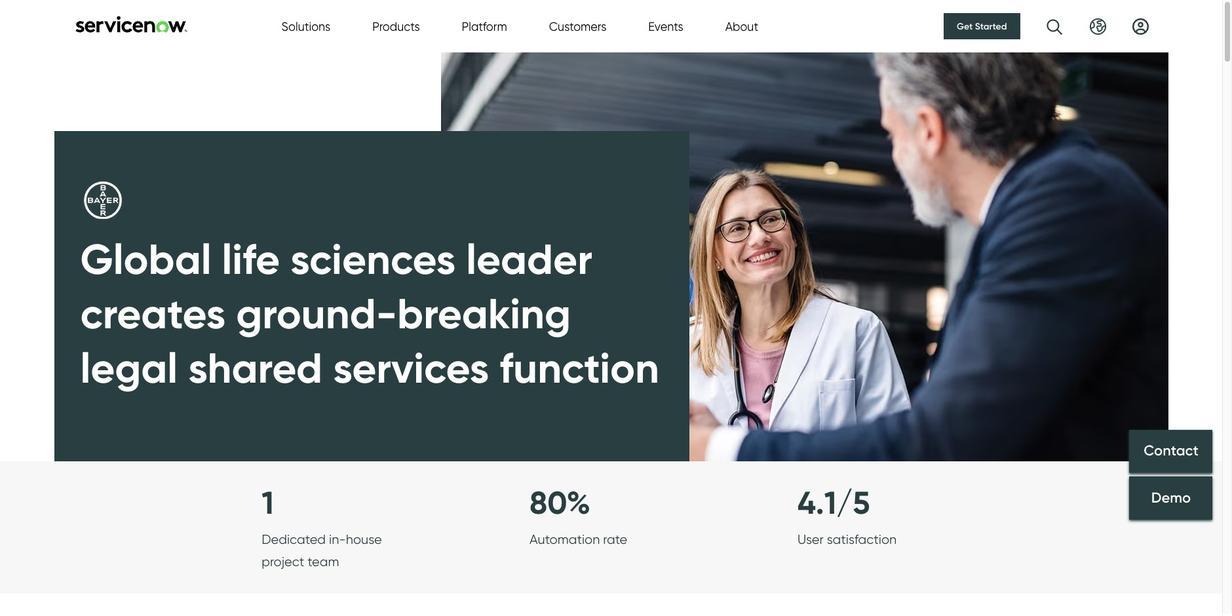 Task type: describe. For each thing, give the bounding box(es) containing it.
shared
[[188, 342, 323, 394]]

platform button
[[462, 17, 507, 35]]

life
[[222, 233, 280, 285]]

customers button
[[549, 17, 607, 35]]

project
[[262, 554, 304, 570]]

house
[[346, 532, 382, 548]]

leader
[[466, 233, 593, 285]]

dedicated
[[262, 532, 326, 548]]

products button
[[373, 17, 420, 35]]

services
[[333, 342, 489, 394]]

satisfaction
[[827, 532, 897, 548]]

sciences
[[290, 233, 456, 285]]

1
[[262, 483, 274, 523]]

team
[[308, 554, 339, 570]]

creates
[[80, 288, 226, 340]]

go to servicenow account image
[[1133, 18, 1149, 34]]

solutions button
[[282, 17, 331, 35]]

solutions
[[282, 19, 331, 33]]

get
[[957, 20, 973, 32]]

dedicated in-house project team
[[262, 532, 382, 570]]

contact
[[1144, 442, 1199, 460]]

legal
[[80, 342, 178, 394]]

4.1/5
[[798, 483, 870, 523]]

automation
[[530, 532, 600, 548]]

events button
[[649, 17, 684, 35]]

ground-
[[236, 288, 397, 340]]

demo link
[[1130, 477, 1213, 520]]

about button
[[726, 17, 759, 35]]

80%
[[530, 483, 591, 523]]

user
[[798, 532, 824, 548]]

customers
[[549, 19, 607, 33]]



Task type: vqa. For each thing, say whether or not it's contained in the screenshot.
The The inside ". By clicking "Accept and Proceed," closing this banner or continuing to browse this site, you consent to the use of cookies."
no



Task type: locate. For each thing, give the bounding box(es) containing it.
platform
[[462, 19, 507, 33]]

function
[[500, 342, 660, 394]]

in-
[[329, 532, 346, 548]]

demo
[[1151, 489, 1191, 507]]

get started
[[957, 20, 1007, 32]]

get started link
[[944, 13, 1020, 39]]

started
[[975, 20, 1007, 32]]

user satisfaction
[[798, 532, 897, 548]]

about
[[726, 19, 759, 33]]

rate
[[603, 532, 628, 548]]

bayer logo marquee image
[[80, 179, 211, 221]]

global life sciences leader creates ground-breaking legal shared services function
[[80, 233, 660, 394]]

automation rate
[[530, 532, 628, 548]]

servicenow image
[[74, 15, 188, 32]]

global
[[80, 233, 211, 285]]

breaking
[[397, 288, 571, 340]]

contact link
[[1130, 430, 1213, 473]]

events
[[649, 19, 684, 33]]

bayer uses app engine on the now platform image
[[441, 52, 1169, 462]]

products
[[373, 19, 420, 33]]



